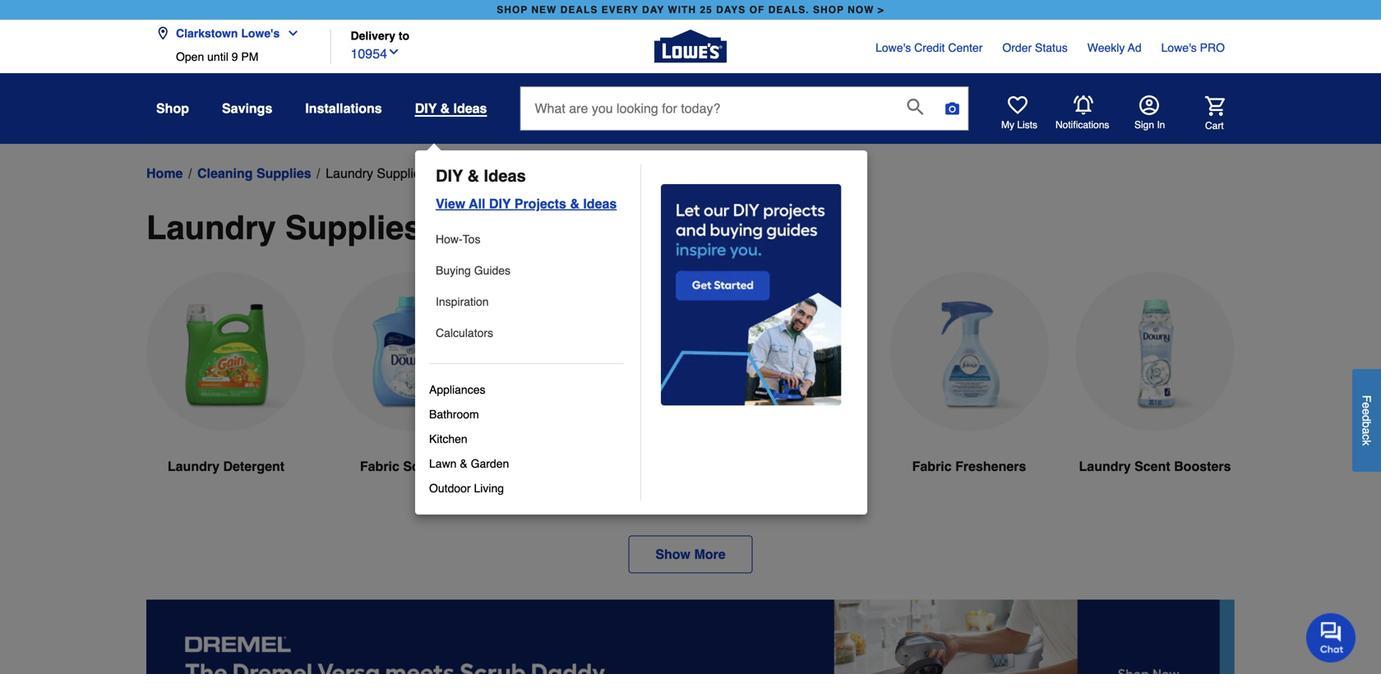 Task type: locate. For each thing, give the bounding box(es) containing it.
inspiration link
[[436, 290, 624, 314]]

guides
[[474, 264, 511, 277]]

sign in
[[1135, 119, 1166, 131]]

lowe's up pm
[[241, 27, 280, 40]]

diy and ideas promo image
[[661, 184, 842, 406]]

laundry left detergent
[[168, 459, 220, 474]]

1 vertical spatial diy
[[436, 167, 463, 185]]

2 shop from the left
[[813, 4, 845, 16]]

e up the d at the right bottom
[[1361, 402, 1374, 409]]

laundry left scent
[[1080, 459, 1132, 474]]

home link
[[146, 164, 183, 183]]

in
[[1158, 119, 1166, 131]]

laundry stain removers link
[[518, 272, 678, 516]]

appliances
[[429, 383, 486, 396]]

laundry supplies link
[[326, 164, 428, 183]]

shop left "now"
[[813, 4, 845, 16]]

living
[[474, 482, 504, 495]]

garden
[[471, 457, 509, 470]]

diy up view
[[436, 167, 463, 185]]

&
[[441, 101, 450, 116], [468, 167, 480, 185], [570, 196, 580, 211], [460, 457, 468, 470]]

laundry detergent
[[168, 459, 285, 474]]

new
[[532, 4, 557, 16]]

cart
[[1206, 120, 1225, 131]]

order
[[1003, 41, 1032, 54]]

center
[[949, 41, 983, 54]]

shop new deals every day with 25 days of deals. shop now > link
[[494, 0, 888, 20]]

fabric left fresheners
[[913, 459, 952, 474]]

projects
[[515, 196, 567, 211]]

how-
[[436, 233, 463, 246]]

buying guides
[[436, 264, 511, 277]]

2 e from the top
[[1361, 409, 1374, 415]]

e up b
[[1361, 409, 1374, 415]]

camera image
[[945, 100, 961, 117]]

lowe's home improvement logo image
[[655, 10, 727, 83]]

0 horizontal spatial shop
[[497, 4, 528, 16]]

delivery to
[[351, 29, 410, 42]]

laundry supplies down the installations 'button'
[[326, 166, 428, 181]]

shop
[[156, 101, 189, 116]]

weekly ad
[[1088, 41, 1142, 54]]

chevron down image
[[280, 27, 300, 40], [387, 45, 401, 58]]

fabric
[[360, 459, 400, 474], [913, 459, 952, 474]]

chevron down image inside clarkstown lowe's button
[[280, 27, 300, 40]]

>
[[878, 4, 885, 16]]

diy up "laundry supplies" link
[[415, 101, 437, 116]]

sign in button
[[1135, 95, 1166, 132]]

0 vertical spatial diy
[[415, 101, 437, 116]]

1 horizontal spatial fabric
[[913, 459, 952, 474]]

every
[[602, 4, 639, 16]]

diy & ideas button
[[415, 100, 487, 117]]

e
[[1361, 402, 1374, 409], [1361, 409, 1374, 415]]

home
[[146, 166, 183, 181]]

c
[[1361, 434, 1374, 440]]

laundry
[[326, 166, 373, 181], [146, 209, 276, 247], [168, 459, 220, 474], [520, 459, 572, 474], [1080, 459, 1132, 474]]

all
[[469, 196, 486, 211]]

1 fabric from the left
[[360, 459, 400, 474]]

until
[[207, 50, 229, 63]]

2 vertical spatial diy
[[489, 196, 511, 211]]

0 vertical spatial ideas
[[454, 101, 487, 116]]

0 vertical spatial chevron down image
[[280, 27, 300, 40]]

outdoor living link
[[429, 476, 624, 501]]

shop
[[497, 4, 528, 16], [813, 4, 845, 16]]

10954
[[351, 46, 387, 61]]

laundry supplies down cleaning supplies link
[[146, 209, 422, 247]]

lawn & garden link
[[429, 452, 624, 476]]

1 horizontal spatial shop
[[813, 4, 845, 16]]

lowe's left credit
[[876, 41, 912, 54]]

cleaning supplies
[[197, 166, 311, 181]]

open until 9 pm
[[176, 50, 259, 63]]

f
[[1361, 395, 1374, 402]]

weekly ad link
[[1088, 39, 1142, 56]]

laundry supplies
[[326, 166, 428, 181], [146, 209, 422, 247]]

lowe's home improvement lists image
[[1008, 95, 1028, 115]]

fabric left the softeners
[[360, 459, 400, 474]]

supplies for "laundry supplies" link
[[377, 166, 428, 181]]

lists
[[1018, 119, 1038, 131]]

9
[[232, 50, 238, 63]]

supplies down "laundry supplies" link
[[285, 209, 422, 247]]

lowe's home improvement cart image
[[1206, 96, 1226, 116]]

how-tos
[[436, 233, 481, 246]]

1 vertical spatial chevron down image
[[387, 45, 401, 58]]

None search field
[[520, 86, 969, 146]]

laundry down cleaning
[[146, 209, 276, 247]]

search image
[[908, 99, 924, 115]]

0 vertical spatial diy & ideas
[[415, 101, 487, 116]]

1 vertical spatial diy & ideas
[[436, 167, 526, 185]]

of
[[750, 4, 765, 16]]

laundry inside 'link'
[[1080, 459, 1132, 474]]

0 horizontal spatial fabric
[[360, 459, 400, 474]]

b
[[1361, 422, 1374, 428]]

stain
[[576, 459, 608, 474]]

laundry up outdoor living link
[[520, 459, 572, 474]]

1 vertical spatial laundry supplies
[[146, 209, 422, 247]]

lowe's left pro
[[1162, 41, 1197, 54]]

2 fabric from the left
[[913, 459, 952, 474]]

supplies down diy & ideas button
[[377, 166, 428, 181]]

f e e d b a c k
[[1361, 395, 1374, 446]]

tos
[[463, 233, 481, 246]]

open
[[176, 50, 204, 63]]

1 horizontal spatial chevron down image
[[387, 45, 401, 58]]

0 horizontal spatial chevron down image
[[280, 27, 300, 40]]

diy right all
[[489, 196, 511, 211]]

pro
[[1201, 41, 1226, 54]]

advertisement region
[[146, 600, 1235, 674]]

supplies right cleaning
[[257, 166, 311, 181]]

laundry down the installations 'button'
[[326, 166, 373, 181]]

kitchen
[[429, 433, 468, 446]]

ad
[[1128, 41, 1142, 54]]

0 horizontal spatial lowe's
[[241, 27, 280, 40]]

sign
[[1135, 119, 1155, 131]]

savings button
[[222, 94, 273, 123]]

ideas
[[454, 101, 487, 116], [484, 167, 526, 185], [583, 196, 617, 211]]

shop left new
[[497, 4, 528, 16]]

laundry for green container of gain laundry detergent. image
[[168, 459, 220, 474]]

appliances link
[[429, 378, 624, 402]]

buying guides link
[[436, 258, 624, 283]]

2 vertical spatial ideas
[[583, 196, 617, 211]]

kitchen link
[[429, 427, 624, 452]]

2 horizontal spatial lowe's
[[1162, 41, 1197, 54]]

1 horizontal spatial lowe's
[[876, 41, 912, 54]]

lowe's credit center
[[876, 41, 983, 54]]

laundry scent boosters link
[[1076, 272, 1235, 516]]



Task type: describe. For each thing, give the bounding box(es) containing it.
chevron down image inside 10954 button
[[387, 45, 401, 58]]

calculators link
[[436, 321, 624, 345]]

order status link
[[1003, 39, 1068, 56]]

clarkstown lowe's
[[176, 27, 280, 40]]

shop button
[[156, 94, 189, 123]]

a
[[1361, 428, 1374, 435]]

to
[[399, 29, 410, 42]]

Search Query text field
[[521, 87, 894, 130]]

lowe's for lowe's pro
[[1162, 41, 1197, 54]]

laundry stain removers
[[520, 459, 676, 474]]

1 e from the top
[[1361, 402, 1374, 409]]

calculators
[[436, 327, 494, 340]]

laundry for bottle of downy laundry scent booster. image
[[1080, 459, 1132, 474]]

blue spray bottle of febreze fabric freshener. image
[[890, 272, 1050, 432]]

bathroom
[[429, 408, 479, 421]]

status
[[1036, 41, 1068, 54]]

credit
[[915, 41, 945, 54]]

scent
[[1135, 459, 1171, 474]]

diy inside diy & ideas button
[[415, 101, 437, 116]]

show more
[[656, 547, 726, 562]]

& inside diy & ideas button
[[441, 101, 450, 116]]

day
[[642, 4, 665, 16]]

laundry scent boosters
[[1080, 459, 1232, 474]]

delivery
[[351, 29, 396, 42]]

deals.
[[769, 4, 810, 16]]

lowe's inside button
[[241, 27, 280, 40]]

fabric fresheners link
[[890, 272, 1050, 516]]

fresheners
[[956, 459, 1027, 474]]

lawn
[[429, 457, 457, 470]]

lowe's pro link
[[1162, 39, 1226, 56]]

k
[[1361, 440, 1374, 446]]

ideas inside button
[[454, 101, 487, 116]]

clarkstown lowe's button
[[156, 17, 306, 50]]

show more button
[[629, 536, 753, 574]]

fabric fresheners
[[913, 459, 1027, 474]]

view all diy projects & ideas
[[436, 196, 617, 211]]

pm
[[241, 50, 259, 63]]

show
[[656, 547, 691, 562]]

notifications
[[1056, 119, 1110, 131]]

fabric for fabric softeners
[[360, 459, 400, 474]]

& inside view all diy projects & ideas link
[[570, 196, 580, 211]]

removers
[[612, 459, 676, 474]]

view
[[436, 196, 466, 211]]

savings
[[222, 101, 273, 116]]

1 shop from the left
[[497, 4, 528, 16]]

fabric softeners
[[360, 459, 464, 474]]

lowe's home improvement account image
[[1140, 95, 1160, 115]]

deals
[[561, 4, 598, 16]]

how-tos link
[[436, 227, 624, 252]]

buying
[[436, 264, 471, 277]]

laundry detergent link
[[146, 272, 306, 516]]

cart button
[[1183, 96, 1226, 132]]

f e e d b a c k button
[[1353, 369, 1382, 472]]

bottle of downy laundry scent booster. image
[[1076, 272, 1235, 431]]

order status
[[1003, 41, 1068, 54]]

fabric softeners link
[[332, 272, 492, 516]]

green container of gain laundry detergent. image
[[146, 272, 306, 431]]

installations
[[305, 101, 382, 116]]

view all diy projects & ideas link
[[429, 188, 617, 214]]

cleaning
[[197, 166, 253, 181]]

0 vertical spatial laundry supplies
[[326, 166, 428, 181]]

outdoor living
[[429, 482, 504, 495]]

with
[[668, 4, 697, 16]]

lowe's pro
[[1162, 41, 1226, 54]]

chat invite button image
[[1307, 613, 1357, 663]]

laundry for white bottle of shout stain remover. image
[[520, 459, 572, 474]]

10954 button
[[351, 42, 401, 64]]

lowe's credit center link
[[876, 39, 983, 56]]

my lists link
[[1002, 95, 1038, 132]]

detergent
[[223, 459, 285, 474]]

d
[[1361, 415, 1374, 422]]

boosters
[[1175, 459, 1232, 474]]

inspiration
[[436, 295, 489, 308]]

shop new deals every day with 25 days of deals. shop now >
[[497, 4, 885, 16]]

white bottle of shout stain remover. image
[[518, 272, 678, 432]]

supplies for cleaning supplies link
[[257, 166, 311, 181]]

my lists
[[1002, 119, 1038, 131]]

lowe's home improvement notification center image
[[1074, 95, 1094, 115]]

bathroom link
[[429, 402, 624, 427]]

location image
[[156, 27, 169, 40]]

diy inside view all diy projects & ideas link
[[489, 196, 511, 211]]

fabric for fabric fresheners
[[913, 459, 952, 474]]

lawn & garden
[[429, 457, 509, 470]]

orange box of tide washing machine cleaner. image
[[704, 272, 864, 431]]

installations button
[[305, 94, 382, 123]]

cleaning supplies link
[[197, 164, 311, 183]]

25
[[700, 4, 713, 16]]

more
[[695, 547, 726, 562]]

blue bottle of downy fabric softener. image
[[332, 272, 492, 431]]

& inside lawn & garden link
[[460, 457, 468, 470]]

clarkstown
[[176, 27, 238, 40]]

lowe's for lowe's credit center
[[876, 41, 912, 54]]

1 vertical spatial ideas
[[484, 167, 526, 185]]

outdoor
[[429, 482, 471, 495]]



Task type: vqa. For each thing, say whether or not it's contained in the screenshot.
1st pickup from the left
no



